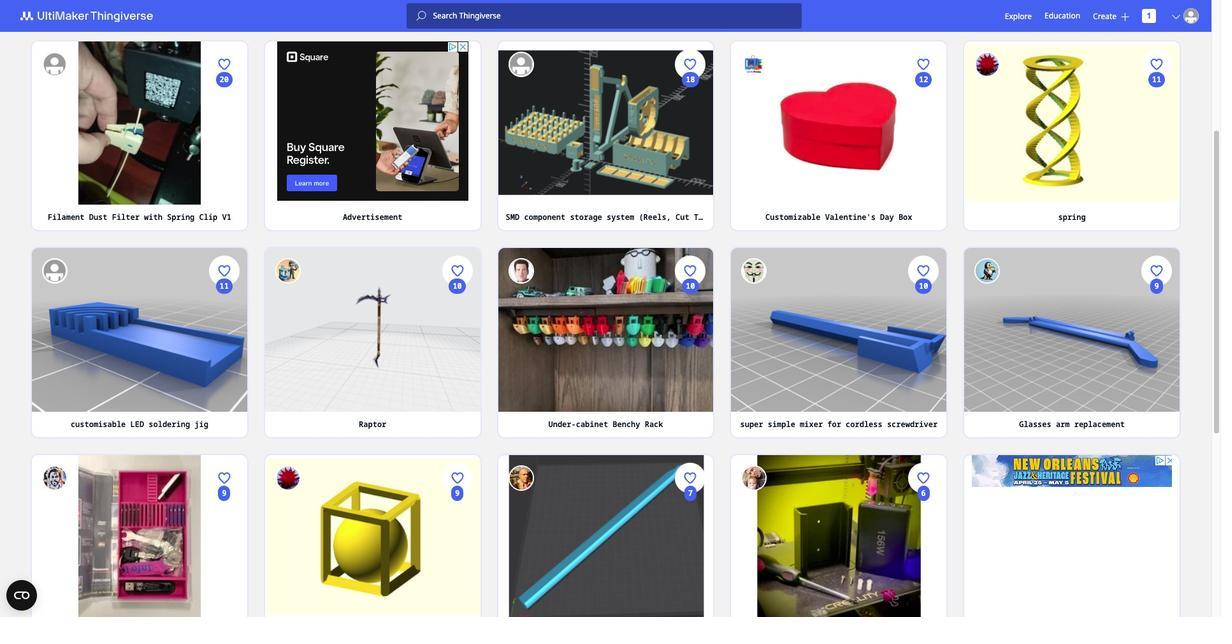 Task type: vqa. For each thing, say whether or not it's contained in the screenshot.
Download All Files
no



Task type: locate. For each thing, give the bounding box(es) containing it.
sturdy customizeable shelf bracket
[[62, 5, 218, 16]]

avatar image
[[1184, 8, 1200, 24], [42, 51, 68, 77], [509, 51, 534, 77], [742, 51, 767, 77], [975, 51, 1001, 77], [42, 258, 68, 284], [275, 258, 301, 284], [509, 258, 534, 284], [742, 258, 767, 284], [975, 258, 1001, 284], [42, 465, 68, 491], [275, 465, 301, 491], [509, 465, 534, 491], [742, 465, 767, 491]]

9
[[1155, 281, 1160, 291], [222, 488, 227, 498], [455, 488, 460, 498]]

avatar image for thumbnail representing super simple mixer for cordless screwdriver
[[742, 258, 767, 284]]

11
[[1153, 74, 1162, 85], [220, 281, 229, 291]]

avatar image for thumbnail representing filament dust filter with spring clip v1
[[42, 51, 68, 77]]

led
[[130, 419, 144, 430]]

thumbnail representing super simple mixer for cordless screwdriver image
[[732, 248, 947, 412]]

0 for thumbnail representing customizable tunisian crochet hook
[[689, 598, 693, 608]]

10
[[686, 129, 696, 140], [453, 281, 462, 291], [686, 281, 696, 291], [920, 281, 929, 291]]

smd component storage system (reels, cut tape, singles, worktray)
[[506, 212, 805, 223]]

removable compartment organizer bins link
[[965, 0, 1180, 23]]

customizable
[[905, 5, 960, 16]]

0
[[689, 184, 693, 195], [1155, 184, 1160, 195], [455, 391, 460, 401], [689, 391, 693, 401], [922, 391, 926, 401], [1155, 391, 1160, 401], [689, 598, 693, 608], [922, 598, 926, 608]]

1
[[1148, 10, 1152, 21], [222, 391, 227, 401]]

super simple mixer for cordless screwdriver link
[[732, 412, 947, 437]]

8
[[222, 336, 227, 346]]

avatar image for thumbnail representing customisable block mount
[[742, 465, 767, 491]]

3
[[455, 336, 460, 346], [689, 336, 693, 346], [1155, 336, 1160, 346]]

jig
[[195, 419, 208, 430]]

storage
[[570, 212, 603, 223]]

kitchen
[[739, 5, 772, 16]]

customisable led soldering jig
[[71, 419, 208, 430]]

10 for under-cabinet benchy rack
[[686, 281, 696, 291]]

1 right 'plusicon'
[[1148, 10, 1152, 21]]

11 up 8
[[220, 281, 229, 291]]

10 for super simple mixer for cordless screwdriver
[[920, 281, 929, 291]]

cordless
[[846, 419, 883, 430]]

2 horizontal spatial 3
[[1155, 336, 1160, 346]]

1 down 8
[[222, 391, 227, 401]]

1 inside 'link'
[[1148, 10, 1152, 21]]

thumbnail representing smd component storage system (reels, cut tape, singles, worktray) image
[[498, 41, 714, 205]]

with
[[144, 212, 163, 223]]

0 horizontal spatial 1
[[222, 391, 227, 401]]

thumbnail representing under-cabinet benchy rack image
[[498, 248, 714, 412]]

avatar image for thumbnail representing customizable tunisian crochet hook
[[509, 465, 534, 491]]

advertisement
[[576, 5, 636, 16], [343, 212, 403, 223]]

mixer
[[800, 419, 823, 430]]

1 horizontal spatial 11
[[1153, 74, 1162, 85]]

0 vertical spatial 7
[[922, 336, 926, 346]]

1 horizontal spatial 3
[[689, 336, 693, 346]]

0 horizontal spatial 9
[[222, 488, 227, 498]]

raptor
[[359, 419, 387, 430]]

0 for thumbnail representing customisable block mount
[[922, 598, 926, 608]]

12
[[920, 74, 929, 85]]

1 vertical spatial 6
[[922, 543, 926, 553]]

cabinet
[[576, 419, 608, 430]]

11 for customisable led soldering jig
[[220, 281, 229, 291]]

0 horizontal spatial advertisement
[[343, 212, 403, 223]]

0 vertical spatial advertisement
[[576, 5, 636, 16]]

6
[[922, 488, 926, 498], [922, 543, 926, 553]]

avatar image for thumbnail representing under-cabinet benchy rack
[[509, 258, 534, 284]]

parametric
[[854, 5, 900, 16]]

bins
[[1137, 5, 1155, 16]]

0 horizontal spatial 11
[[220, 281, 229, 291]]

filament dust filter with spring clip v1
[[48, 212, 231, 223]]

box
[[899, 212, 913, 223]]

1 3 from the left
[[455, 336, 460, 346]]

super
[[741, 419, 764, 430]]

filter
[[112, 212, 140, 223]]

0 horizontal spatial 3
[[455, 336, 460, 346]]

2 6 from the top
[[922, 543, 926, 553]]

0 horizontal spatial 7
[[689, 488, 693, 498]]

avatar image for 'thumbnail representing sphere_in_box_3'
[[275, 465, 301, 491]]

0 vertical spatial 1
[[1148, 10, 1152, 21]]

customizable valentine's day box link
[[732, 205, 947, 230]]

1 vertical spatial advertisement element
[[973, 455, 1177, 487]]

compartment
[[1036, 5, 1086, 16]]

replacement
[[1075, 419, 1126, 430]]

smd component storage system (reels, cut tape, singles, worktray) link
[[498, 205, 805, 230]]

clip
[[199, 212, 218, 223]]

1 vertical spatial 11
[[220, 281, 229, 291]]

under-
[[549, 419, 576, 430]]

worktray)
[[763, 212, 805, 223]]

thumbnail representing customizable valentine's day box image
[[732, 41, 947, 205]]

sturdy
[[62, 5, 89, 16]]

search control image
[[417, 11, 427, 21]]

education
[[1045, 10, 1081, 21]]

0 horizontal spatial advertisement element
[[277, 41, 469, 201]]

1 horizontal spatial 1
[[1148, 10, 1152, 21]]

sphere_in_box_4
[[338, 5, 407, 16]]

thumbnail representing raptor image
[[265, 248, 481, 412]]

1 link
[[1143, 9, 1157, 23]]

11 for spring
[[1153, 74, 1162, 85]]

avatar image for thumbnail representing customizable valentine's day box
[[742, 51, 767, 77]]

cut
[[676, 212, 690, 223]]

plusicon image
[[1122, 12, 1130, 21]]

kitchen drawer organizer parametric customizable openscad link
[[732, 0, 1001, 23]]

day
[[881, 212, 895, 223]]

0 vertical spatial 11
[[1153, 74, 1162, 85]]

advertisement element
[[277, 41, 469, 201], [973, 455, 1177, 487]]

thumbnail representing customisable block mount image
[[732, 455, 947, 617]]

1 vertical spatial 1
[[222, 391, 227, 401]]

2 horizontal spatial 9
[[1155, 281, 1160, 291]]

1 vertical spatial advertisement
[[343, 212, 403, 223]]

2 3 from the left
[[689, 336, 693, 346]]

7
[[922, 336, 926, 346], [689, 488, 693, 498]]

1 horizontal spatial 7
[[922, 336, 926, 346]]

0 vertical spatial advertisement element
[[277, 41, 469, 201]]

benchy
[[613, 419, 641, 430]]

3 3 from the left
[[1155, 336, 1160, 346]]

sphere_in_box_4 link
[[265, 0, 481, 23]]

avatar image for thumbnail representing customisable led soldering jig
[[42, 258, 68, 284]]

education link
[[1045, 9, 1081, 23]]

11 down "1" 'link'
[[1153, 74, 1162, 85]]

thumbnail representing customizable tunisian crochet hook image
[[498, 455, 714, 617]]

avatar image for thumbnail representing glasses arm replacement
[[975, 258, 1001, 284]]

1 vertical spatial 7
[[689, 488, 693, 498]]

bracket
[[186, 5, 218, 16]]

customizable valentine's day box
[[766, 212, 913, 223]]

component
[[524, 212, 566, 223]]

soldering
[[149, 419, 190, 430]]

1 horizontal spatial advertisement element
[[973, 455, 1177, 487]]

0 vertical spatial 6
[[922, 488, 926, 498]]

1 horizontal spatial advertisement
[[576, 5, 636, 16]]

0 for thumbnail representing under-cabinet benchy rack
[[689, 391, 693, 401]]



Task type: describe. For each thing, give the bounding box(es) containing it.
avatar image for thumbnail representing raptor
[[275, 258, 301, 284]]

open widget image
[[6, 580, 37, 611]]

raptor link
[[265, 412, 481, 437]]

avatar image for thumbnail representing vhs organizer
[[42, 465, 68, 491]]

Search Thingiverse text field
[[427, 11, 803, 21]]

explore button
[[1006, 11, 1032, 21]]

under-cabinet benchy rack link
[[498, 412, 714, 437]]

thumbnail representing vhs organizer image
[[32, 455, 247, 617]]

valentine's
[[826, 212, 876, 223]]

10 for raptor
[[453, 281, 462, 291]]

simple
[[768, 419, 796, 430]]

singles,
[[722, 212, 759, 223]]

4
[[689, 543, 693, 553]]

(reels,
[[639, 212, 671, 223]]

sturdy customizeable shelf bracket link
[[32, 0, 247, 23]]

9 for thumbnail representing vhs organizer
[[222, 488, 227, 498]]

0 for thumbnail representing glasses arm replacement
[[1155, 391, 1160, 401]]

3 for under-cabinet benchy rack
[[689, 336, 693, 346]]

thumbnail representing sphere_in_box_3 image
[[265, 455, 481, 617]]

0 for thumbnail representing super simple mixer for cordless screwdriver
[[922, 391, 926, 401]]

v1
[[222, 212, 231, 223]]

filament dust filter with spring clip v1 link
[[32, 205, 247, 230]]

glasses arm replacement link
[[965, 412, 1180, 437]]

arm
[[1057, 419, 1070, 430]]

dust
[[89, 212, 107, 223]]

drawer
[[776, 5, 804, 16]]

customisable led soldering jig link
[[32, 412, 247, 437]]

avatar image for "thumbnail representing spring"
[[975, 51, 1001, 77]]

thumbnail representing filament dust filter with spring clip v1 image
[[32, 41, 247, 205]]

under-cabinet benchy rack
[[549, 419, 664, 430]]

explore
[[1006, 11, 1032, 21]]

super simple mixer for cordless screwdriver
[[741, 419, 938, 430]]

18
[[686, 74, 696, 85]]

spring
[[167, 212, 195, 223]]

customisable
[[71, 419, 126, 430]]

filament
[[48, 212, 84, 223]]

3 for glasses arm replacement
[[1155, 336, 1160, 346]]

for
[[828, 419, 842, 430]]

smd
[[506, 212, 520, 223]]

thumbnail representing spring image
[[965, 41, 1180, 205]]

0 for thumbnail representing raptor
[[455, 391, 460, 401]]

makerbot logo image
[[13, 8, 168, 24]]

0 for thumbnail representing smd component storage system (reels, cut tape, singles, worktray)
[[689, 184, 693, 195]]

1 horizontal spatial 9
[[455, 488, 460, 498]]

screwdriver
[[888, 419, 938, 430]]

customizable
[[766, 212, 821, 223]]

1 6 from the top
[[922, 488, 926, 498]]

rack
[[645, 419, 664, 430]]

removable compartment organizer bins
[[990, 5, 1155, 16]]

organizer
[[1091, 5, 1132, 16]]

thumbnail representing glasses arm replacement image
[[965, 248, 1180, 412]]

create
[[1094, 11, 1117, 21]]

3 for raptor
[[455, 336, 460, 346]]

customizeable
[[94, 5, 153, 16]]

system
[[607, 212, 635, 223]]

spring
[[1059, 212, 1086, 223]]

glasses
[[1020, 419, 1052, 430]]

tape,
[[694, 212, 717, 223]]

glasses arm replacement
[[1020, 419, 1126, 430]]

kitchen drawer organizer parametric customizable openscad
[[739, 5, 1001, 16]]

avatar image for thumbnail representing smd component storage system (reels, cut tape, singles, worktray)
[[509, 51, 534, 77]]

removable
[[990, 5, 1031, 16]]

create button
[[1094, 11, 1130, 21]]

openscad
[[964, 5, 1001, 16]]

9 for thumbnail representing glasses arm replacement
[[1155, 281, 1160, 291]]

shelf
[[158, 5, 181, 16]]

thumbnail representing customisable led soldering jig image
[[32, 248, 247, 412]]

spring link
[[965, 205, 1180, 230]]

organizer
[[808, 5, 850, 16]]

20
[[220, 74, 229, 85]]



